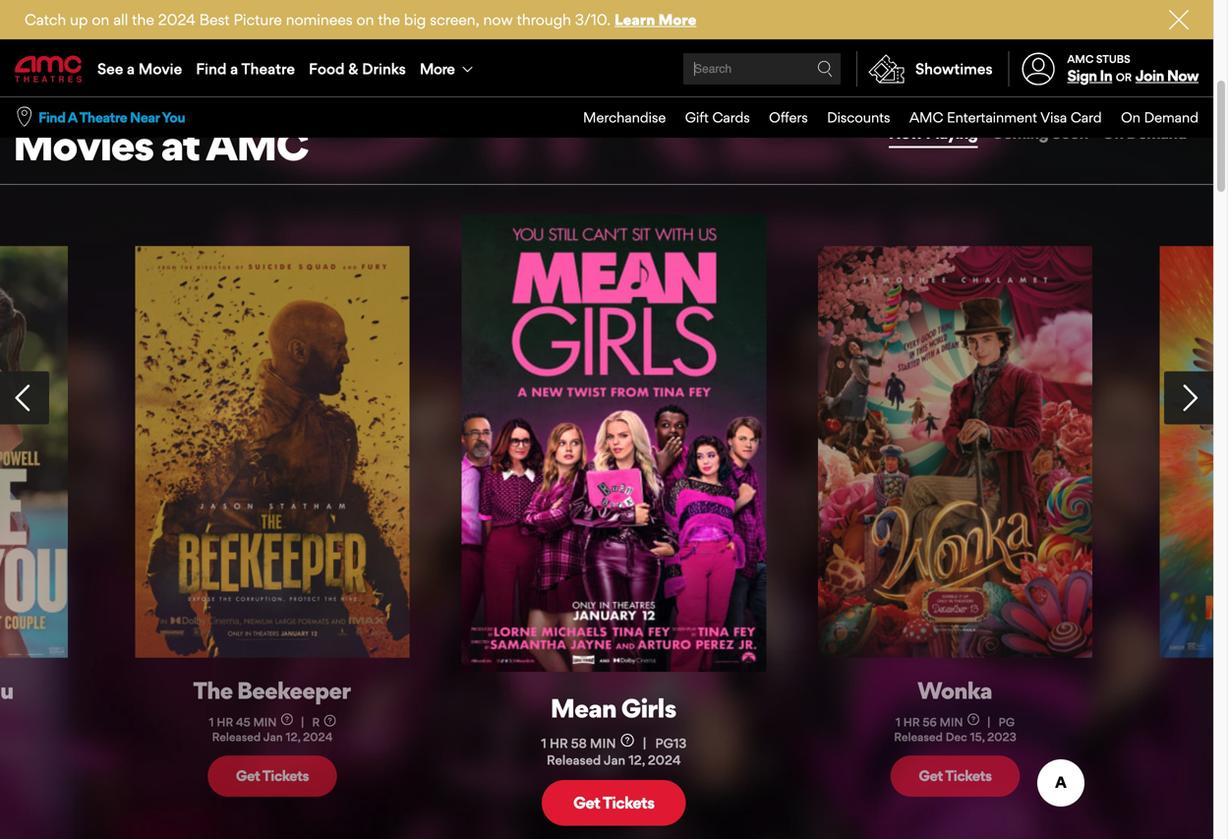 Task type: describe. For each thing, give the bounding box(es) containing it.
discounts
[[828, 109, 891, 126]]

a for theatre
[[230, 60, 238, 78]]

showtimes link
[[857, 51, 993, 87]]

r
[[312, 715, 320, 729]]

58
[[571, 735, 587, 751]]

sign
[[1068, 67, 1098, 85]]

catch
[[25, 10, 66, 29]]

wonka link
[[839, 676, 1073, 705]]

submit search icon image
[[818, 61, 833, 77]]

mean girls link
[[484, 692, 744, 724]]

2024 inside pg13 released jan 12, 2024
[[648, 752, 681, 768]]

pg released dec 15, 2023
[[895, 715, 1017, 744]]

demand for the on demand link
[[1145, 109, 1199, 126]]

tickets for mean girls
[[603, 793, 655, 813]]

through
[[517, 10, 572, 29]]

menu containing merchandise
[[564, 97, 1199, 138]]

the beekeeper link
[[155, 676, 389, 705]]

near
[[130, 109, 160, 126]]

15,
[[971, 730, 985, 744]]

amc entertainment visa card
[[910, 109, 1103, 126]]

pg
[[999, 715, 1016, 729]]

offers link
[[750, 97, 808, 138]]

2023
[[988, 730, 1017, 744]]

0 horizontal spatial released
[[212, 730, 261, 744]]

1 hr 58 min
[[541, 735, 616, 751]]

search the AMC website text field
[[692, 61, 818, 76]]

get tickets link for mean girls
[[542, 780, 686, 826]]

or
[[1117, 71, 1133, 84]]

on demand for on demand button
[[1103, 123, 1188, 142]]

demand for on demand button
[[1127, 123, 1188, 142]]

12, inside pg13 released jan 12, 2024
[[629, 752, 645, 768]]

a for movie
[[127, 60, 135, 78]]

see a movie
[[97, 60, 182, 78]]

movie poster for anyone but you image
[[0, 246, 68, 658]]

movies
[[13, 118, 153, 170]]

see
[[97, 60, 123, 78]]

best
[[199, 10, 230, 29]]

&
[[349, 60, 359, 78]]

food & drinks link
[[302, 41, 413, 96]]

learn
[[615, 10, 656, 29]]

find for find a theatre near you
[[38, 109, 65, 126]]

get for wonka
[[920, 767, 944, 785]]

hr for the beekeeper
[[217, 715, 233, 729]]

now playing
[[889, 123, 978, 142]]

pg13
[[656, 735, 687, 751]]

nominees
[[286, 10, 353, 29]]

1 hr 45 min button
[[209, 714, 293, 730]]

1 for mean girls
[[541, 735, 547, 751]]

at
[[161, 118, 200, 170]]

mean
[[551, 692, 617, 724]]

girls
[[622, 692, 677, 724]]

menu containing more
[[0, 41, 1214, 96]]

1 horizontal spatial more
[[659, 10, 697, 29]]

get for mean girls
[[574, 793, 600, 813]]

45
[[236, 715, 250, 729]]

theatre for a
[[79, 109, 127, 126]]

dec
[[947, 730, 968, 744]]

gift cards
[[686, 109, 750, 126]]

merchandise link
[[564, 97, 666, 138]]

released jan 12, 2024
[[212, 730, 333, 744]]

coming soon
[[992, 123, 1089, 142]]

get tickets for the beekeeper
[[236, 767, 309, 785]]

now playing button
[[887, 120, 980, 146]]

the
[[193, 676, 233, 705]]

hr for wonka
[[904, 715, 921, 729]]

amc entertainment visa card link
[[891, 97, 1103, 138]]

you
[[162, 109, 185, 126]]

1 hr 56 min button
[[897, 714, 980, 730]]

r button
[[312, 715, 336, 729]]

gift
[[686, 109, 709, 126]]

now
[[484, 10, 513, 29]]

movie poster for the beekeeper image
[[135, 246, 410, 658]]

1 for wonka
[[897, 715, 901, 729]]

picture
[[234, 10, 282, 29]]

on for the on demand link
[[1122, 109, 1141, 126]]

argylle image
[[0, 0, 1214, 21]]

2 on from the left
[[357, 10, 374, 29]]

wonka
[[918, 676, 993, 705]]

coming soon button
[[990, 120, 1091, 146]]

find for find a theatre
[[196, 60, 227, 78]]

sign in or join amc stubs element
[[1009, 41, 1199, 96]]

theatre for a
[[241, 60, 295, 78]]

get tickets for mean girls
[[574, 793, 655, 813]]

merchandise
[[584, 109, 666, 126]]

56
[[924, 715, 938, 729]]

find a theatre near you
[[38, 109, 185, 126]]

min for mean girls
[[590, 735, 616, 751]]

1 vertical spatial 2024
[[303, 730, 333, 744]]

see a movie link
[[91, 41, 189, 96]]

learn more link
[[615, 10, 697, 29]]

find a theatre near you button
[[38, 108, 185, 127]]

playing
[[926, 123, 978, 142]]

on demand button
[[1101, 120, 1190, 146]]

0 horizontal spatial 2024
[[158, 10, 196, 29]]

drinks
[[362, 60, 406, 78]]



Task type: vqa. For each thing, say whether or not it's contained in the screenshot.
Row 1, Seat 13 - Love seat left, AMC Signature Recliner option at the right of page
no



Task type: locate. For each thing, give the bounding box(es) containing it.
0 horizontal spatial hr
[[217, 715, 233, 729]]

get tickets link down released jan 12, 2024
[[208, 755, 337, 797]]

released down 1 hr 56 min
[[895, 730, 944, 744]]

released inside pg13 released jan 12, 2024
[[547, 752, 601, 768]]

0 horizontal spatial get tickets
[[236, 767, 309, 785]]

1 horizontal spatial tickets
[[603, 793, 655, 813]]

min up dec
[[941, 715, 964, 729]]

2 a from the left
[[230, 60, 238, 78]]

0 horizontal spatial the
[[132, 10, 154, 29]]

find a theatre link
[[189, 41, 302, 96]]

showtimes image
[[858, 51, 916, 87]]

tickets for the beekeeper
[[262, 767, 309, 785]]

find inside button
[[38, 109, 65, 126]]

0 vertical spatial now
[[1168, 67, 1199, 85]]

released down 1 hr 58 min
[[547, 752, 601, 768]]

0 horizontal spatial jan
[[263, 730, 283, 744]]

tickets down released jan 12, 2024
[[262, 767, 309, 785]]

the
[[132, 10, 154, 29], [378, 10, 400, 29]]

1 horizontal spatial 12,
[[629, 752, 645, 768]]

0 horizontal spatial find
[[38, 109, 65, 126]]

a
[[127, 60, 135, 78], [230, 60, 238, 78]]

demand inside button
[[1127, 123, 1188, 142]]

on right soon
[[1103, 123, 1124, 142]]

0 vertical spatial menu
[[0, 41, 1214, 96]]

0 horizontal spatial min
[[253, 715, 277, 729]]

tickets
[[262, 767, 309, 785], [946, 767, 993, 785], [603, 793, 655, 813]]

1 hr 58 min button
[[541, 734, 634, 752]]

0 horizontal spatial a
[[127, 60, 135, 78]]

1 vertical spatial 12,
[[629, 752, 645, 768]]

more information about image for wonka
[[969, 714, 980, 725]]

1 down "the"
[[209, 715, 214, 729]]

on demand
[[1122, 109, 1199, 126], [1103, 123, 1188, 142]]

get for the beekeeper
[[236, 767, 260, 785]]

now left playing
[[889, 123, 923, 142]]

amc stubs sign in or join now
[[1068, 53, 1199, 85]]

12, down 1 hr 45 min button
[[286, 730, 300, 744]]

food & drinks
[[309, 60, 406, 78]]

theatre right a
[[79, 109, 127, 126]]

more down 'screen,' at the left top of the page
[[420, 59, 455, 78]]

1 vertical spatial more
[[420, 59, 455, 78]]

hr left 45
[[217, 715, 233, 729]]

more inside more button
[[420, 59, 455, 78]]

2 horizontal spatial released
[[895, 730, 944, 744]]

jan down more information about icon
[[604, 752, 626, 768]]

0 vertical spatial jan
[[263, 730, 283, 744]]

2 horizontal spatial get tickets link
[[891, 755, 1021, 797]]

min inside button
[[590, 735, 616, 751]]

1 vertical spatial menu
[[564, 97, 1199, 138]]

released inside pg released dec 15, 2023
[[895, 730, 944, 744]]

1 horizontal spatial 2024
[[303, 730, 333, 744]]

get tickets down released jan 12, 2024
[[236, 767, 309, 785]]

on
[[1122, 109, 1141, 126], [1103, 123, 1124, 142]]

1 horizontal spatial hr
[[550, 735, 568, 751]]

0 vertical spatial theatre
[[241, 60, 295, 78]]

movie
[[139, 60, 182, 78]]

0 vertical spatial 2024
[[158, 10, 196, 29]]

0 horizontal spatial get
[[236, 767, 260, 785]]

2024 down r
[[303, 730, 333, 744]]

on left all
[[92, 10, 110, 29]]

join now button
[[1136, 67, 1199, 85]]

amc for visa
[[910, 109, 944, 126]]

all
[[113, 10, 128, 29]]

1 horizontal spatial jan
[[604, 752, 626, 768]]

1 vertical spatial theatre
[[79, 109, 127, 126]]

coming
[[992, 123, 1049, 142]]

2024
[[158, 10, 196, 29], [303, 730, 333, 744], [648, 752, 681, 768]]

movie poster for mean girls image
[[462, 214, 767, 672]]

more information about image inside r button
[[324, 715, 336, 726]]

0 horizontal spatial now
[[889, 123, 923, 142]]

3/10.
[[575, 10, 611, 29]]

more button
[[413, 41, 485, 96]]

discounts link
[[808, 97, 891, 138]]

a inside "link"
[[127, 60, 135, 78]]

2024 left best
[[158, 10, 196, 29]]

0 horizontal spatial on
[[92, 10, 110, 29]]

offers
[[770, 109, 808, 126]]

on inside button
[[1103, 123, 1124, 142]]

gift cards link
[[666, 97, 750, 138]]

hr left the '56' at the bottom right
[[904, 715, 921, 729]]

theatre inside the find a theatre near you button
[[79, 109, 127, 126]]

visa
[[1041, 109, 1068, 126]]

a right see
[[127, 60, 135, 78]]

movie poster for wonka image
[[819, 246, 1093, 658]]

1 vertical spatial jan
[[604, 752, 626, 768]]

beekeeper
[[237, 676, 351, 705]]

card
[[1071, 109, 1103, 126]]

amc down find a theatre link
[[206, 118, 308, 170]]

amc logo image
[[15, 55, 84, 82], [15, 55, 84, 82]]

2 horizontal spatial get tickets
[[920, 767, 993, 785]]

amc
[[1068, 53, 1094, 65], [910, 109, 944, 126], [206, 118, 308, 170]]

get down released jan 12, 2024
[[236, 767, 260, 785]]

find down best
[[196, 60, 227, 78]]

more information about image right r
[[324, 715, 336, 726]]

get down pg released dec 15, 2023
[[920, 767, 944, 785]]

demand down join now button
[[1145, 109, 1199, 126]]

movie poster for migration image
[[1161, 246, 1229, 658]]

amc down showtimes link
[[910, 109, 944, 126]]

1 hr 56 min
[[897, 715, 964, 729]]

min up released jan 12, 2024
[[253, 715, 277, 729]]

more information about image
[[621, 734, 634, 747]]

1 horizontal spatial theatre
[[241, 60, 295, 78]]

close this dialog image
[[1180, 779, 1199, 799]]

hr
[[217, 715, 233, 729], [904, 715, 921, 729], [550, 735, 568, 751]]

mean girls
[[551, 692, 677, 724]]

tickets for wonka
[[946, 767, 993, 785]]

stubs
[[1097, 53, 1131, 65]]

on right nominees
[[357, 10, 374, 29]]

get tickets for wonka
[[920, 767, 993, 785]]

soon
[[1052, 123, 1089, 142]]

2 horizontal spatial tickets
[[946, 767, 993, 785]]

on demand inside on demand button
[[1103, 123, 1188, 142]]

demand down 'join'
[[1127, 123, 1188, 142]]

1 horizontal spatial find
[[196, 60, 227, 78]]

2 horizontal spatial hr
[[904, 715, 921, 729]]

the beekeeper
[[193, 676, 351, 705]]

0 horizontal spatial 1
[[209, 715, 214, 729]]

0 horizontal spatial tickets
[[262, 767, 309, 785]]

get tickets link down dec
[[891, 755, 1021, 797]]

0 horizontal spatial 12,
[[286, 730, 300, 744]]

1 on from the left
[[92, 10, 110, 29]]

1 horizontal spatial amc
[[910, 109, 944, 126]]

on demand down 'join'
[[1103, 123, 1188, 142]]

showtimes
[[916, 60, 993, 78]]

on
[[92, 10, 110, 29], [357, 10, 374, 29]]

1 a from the left
[[127, 60, 135, 78]]

min for wonka
[[941, 715, 964, 729]]

2 horizontal spatial amc
[[1068, 53, 1094, 65]]

0 horizontal spatial more information about image
[[281, 714, 293, 725]]

1 the from the left
[[132, 10, 154, 29]]

0 horizontal spatial more
[[420, 59, 455, 78]]

food
[[309, 60, 345, 78]]

theatre down picture
[[241, 60, 295, 78]]

get
[[236, 767, 260, 785], [920, 767, 944, 785], [574, 793, 600, 813]]

1 vertical spatial now
[[889, 123, 923, 142]]

1 for the beekeeper
[[209, 715, 214, 729]]

on demand down join now button
[[1122, 109, 1199, 126]]

the right all
[[132, 10, 154, 29]]

theatre inside find a theatre link
[[241, 60, 295, 78]]

more information about image up 15,
[[969, 714, 980, 725]]

big
[[404, 10, 426, 29]]

sign in button
[[1068, 67, 1113, 85]]

1 hr 45 min
[[209, 715, 277, 729]]

a
[[68, 109, 77, 126]]

more information about image for the beekeeper
[[281, 714, 293, 725]]

12, down more information about icon
[[629, 752, 645, 768]]

more right learn
[[659, 10, 697, 29]]

0 vertical spatial 12,
[[286, 730, 300, 744]]

1 horizontal spatial released
[[547, 752, 601, 768]]

pg13 released jan 12, 2024
[[547, 735, 687, 768]]

0 vertical spatial find
[[196, 60, 227, 78]]

amc for sign
[[1068, 53, 1094, 65]]

1 horizontal spatial min
[[590, 735, 616, 751]]

2 horizontal spatial 1
[[897, 715, 901, 729]]

released for mean girls
[[547, 752, 601, 768]]

more information about image inside 1 hr 56 min button
[[969, 714, 980, 725]]

min for the beekeeper
[[253, 715, 277, 729]]

1 vertical spatial find
[[38, 109, 65, 126]]

tickets down 15,
[[946, 767, 993, 785]]

on down or
[[1122, 109, 1141, 126]]

released
[[212, 730, 261, 744], [895, 730, 944, 744], [547, 752, 601, 768]]

jan inside pg13 released jan 12, 2024
[[604, 752, 626, 768]]

more information about image up released jan 12, 2024
[[281, 714, 293, 725]]

0 vertical spatial more
[[659, 10, 697, 29]]

cards
[[713, 109, 750, 126]]

get tickets
[[236, 767, 309, 785], [920, 767, 993, 785], [574, 793, 655, 813]]

released down 1 hr 45 min
[[212, 730, 261, 744]]

2024 down pg13
[[648, 752, 681, 768]]

0 horizontal spatial theatre
[[79, 109, 127, 126]]

now
[[1168, 67, 1199, 85], [889, 123, 923, 142]]

1 left the '56' at the bottom right
[[897, 715, 901, 729]]

amc inside amc stubs sign in or join now
[[1068, 53, 1094, 65]]

1 inside button
[[541, 735, 547, 751]]

hr left 58
[[550, 735, 568, 751]]

1 horizontal spatial the
[[378, 10, 400, 29]]

jan
[[263, 730, 283, 744], [604, 752, 626, 768]]

on demand for the on demand link
[[1122, 109, 1199, 126]]

hr inside button
[[550, 735, 568, 751]]

join
[[1136, 67, 1165, 85]]

1 horizontal spatial 1
[[541, 735, 547, 751]]

2 horizontal spatial get
[[920, 767, 944, 785]]

2 horizontal spatial more information about image
[[969, 714, 980, 725]]

entertainment
[[948, 109, 1038, 126]]

2 horizontal spatial 2024
[[648, 752, 681, 768]]

menu up merchandise link
[[0, 41, 1214, 96]]

get down pg13 released jan 12, 2024
[[574, 793, 600, 813]]

2 horizontal spatial min
[[941, 715, 964, 729]]

12,
[[286, 730, 300, 744], [629, 752, 645, 768]]

demand
[[1145, 109, 1199, 126], [1127, 123, 1188, 142]]

now right 'join'
[[1168, 67, 1199, 85]]

1 horizontal spatial on
[[357, 10, 374, 29]]

on demand link
[[1103, 97, 1199, 138]]

hr for mean girls
[[550, 735, 568, 751]]

now inside button
[[889, 123, 923, 142]]

amc up sign
[[1068, 53, 1094, 65]]

1 horizontal spatial more information about image
[[324, 715, 336, 726]]

jan down 1 hr 45 min button
[[263, 730, 283, 744]]

get tickets link for wonka
[[891, 755, 1021, 797]]

0 horizontal spatial amc
[[206, 118, 308, 170]]

find a theatre
[[196, 60, 295, 78]]

now inside amc stubs sign in or join now
[[1168, 67, 1199, 85]]

the left big
[[378, 10, 400, 29]]

2 vertical spatial 2024
[[648, 752, 681, 768]]

more information about image
[[281, 714, 293, 725], [969, 714, 980, 725], [324, 715, 336, 726]]

released for wonka
[[895, 730, 944, 744]]

0 horizontal spatial get tickets link
[[208, 755, 337, 797]]

2 the from the left
[[378, 10, 400, 29]]

in
[[1101, 67, 1113, 85]]

1 horizontal spatial get tickets
[[574, 793, 655, 813]]

1 horizontal spatial a
[[230, 60, 238, 78]]

menu
[[0, 41, 1214, 96], [564, 97, 1199, 138]]

1
[[209, 715, 214, 729], [897, 715, 901, 729], [541, 735, 547, 751]]

on for on demand button
[[1103, 123, 1124, 142]]

menu down showtimes image
[[564, 97, 1199, 138]]

get tickets link down pg13 released jan 12, 2024
[[542, 780, 686, 826]]

find left a
[[38, 109, 65, 126]]

tickets down pg13 released jan 12, 2024
[[603, 793, 655, 813]]

get tickets link for the beekeeper
[[208, 755, 337, 797]]

1 horizontal spatial get tickets link
[[542, 780, 686, 826]]

get tickets down dec
[[920, 767, 993, 785]]

screen,
[[430, 10, 480, 29]]

up
[[70, 10, 88, 29]]

catch up on all the 2024 best picture nominees on the big screen, now through 3/10. learn more
[[25, 10, 697, 29]]

1 left 58
[[541, 735, 547, 751]]

get tickets down pg13 released jan 12, 2024
[[574, 793, 655, 813]]

1 horizontal spatial get
[[574, 793, 600, 813]]

a down picture
[[230, 60, 238, 78]]

min
[[253, 715, 277, 729], [941, 715, 964, 729], [590, 735, 616, 751]]

find
[[196, 60, 227, 78], [38, 109, 65, 126]]

more information about image inside 1 hr 45 min button
[[281, 714, 293, 725]]

1 horizontal spatial now
[[1168, 67, 1199, 85]]

min right 58
[[590, 735, 616, 751]]

user profile image
[[1011, 53, 1067, 85]]

movies at amc
[[13, 118, 308, 170]]

get tickets link
[[208, 755, 337, 797], [891, 755, 1021, 797], [542, 780, 686, 826]]



